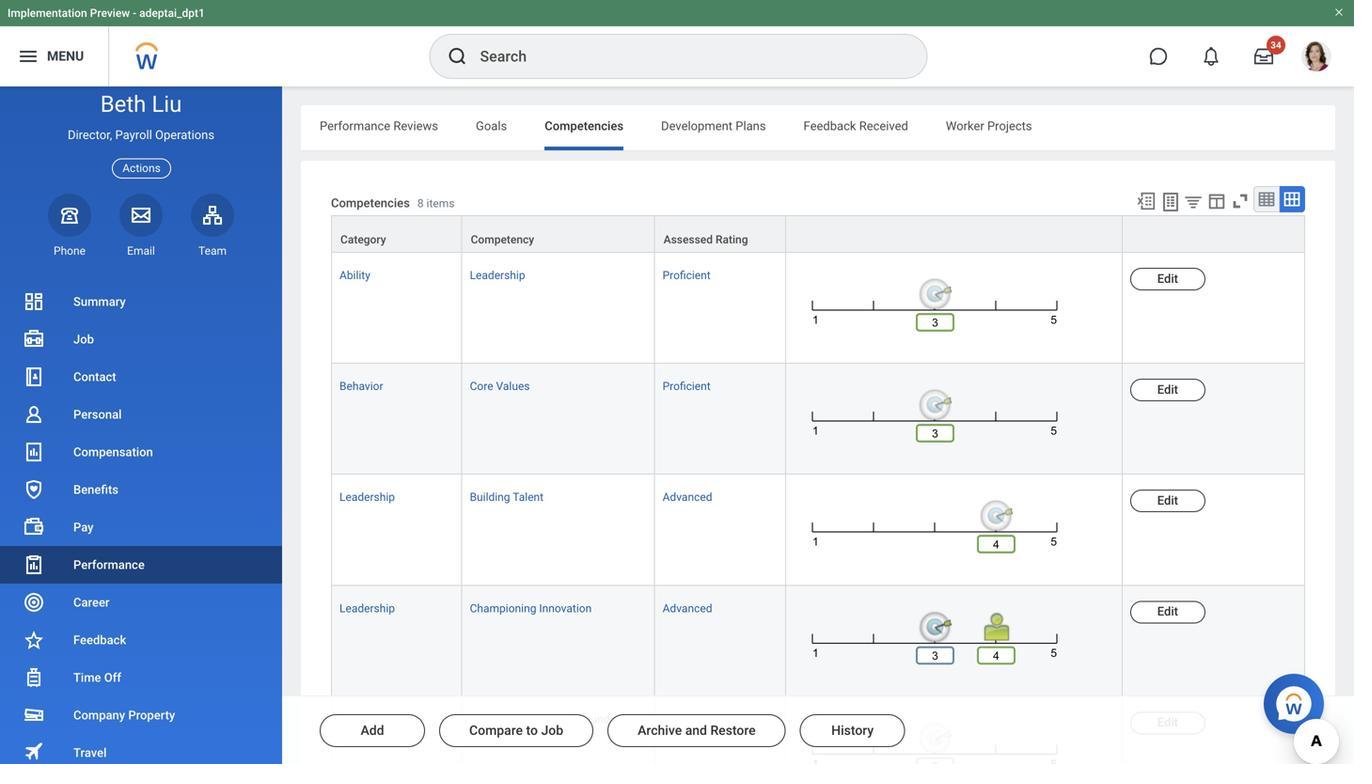 Task type: describe. For each thing, give the bounding box(es) containing it.
championing
[[470, 602, 536, 615]]

history
[[831, 723, 874, 739]]

and
[[685, 723, 707, 739]]

implementation
[[8, 7, 87, 20]]

archive and restore button
[[608, 715, 786, 748]]

mail image
[[130, 204, 152, 226]]

skill
[[339, 713, 360, 726]]

performance reviews
[[320, 119, 438, 133]]

contact image
[[23, 366, 45, 388]]

expand table image
[[1283, 190, 1301, 209]]

fullscreen image
[[1230, 191, 1251, 212]]

2 edit from the top
[[1157, 383, 1178, 397]]

beth
[[100, 91, 146, 118]]

preview
[[90, 7, 130, 20]]

competency
[[471, 233, 534, 246]]

to
[[526, 723, 538, 739]]

personal image
[[23, 403, 45, 426]]

performance image
[[23, 554, 45, 576]]

performance for performance
[[73, 558, 145, 572]]

export to excel image
[[1136, 191, 1157, 212]]

menu banner
[[0, 0, 1354, 87]]

4 edit row from the top
[[331, 586, 1305, 697]]

talent
[[513, 491, 544, 504]]

advanced link for championing innovation
[[663, 598, 712, 615]]

competencies 8 items
[[331, 196, 455, 210]]

job inside 'list'
[[73, 332, 94, 346]]

values
[[496, 380, 530, 393]]

34
[[1271, 39, 1281, 51]]

personal
[[73, 408, 122, 422]]

payroll
[[115, 128, 152, 142]]

feedback received
[[804, 119, 908, 133]]

boundaries
[[577, 713, 634, 726]]

time off image
[[23, 667, 45, 689]]

restore
[[710, 723, 756, 739]]

company property link
[[0, 697, 282, 734]]

5 edit row from the top
[[331, 697, 1305, 764]]

worker projects
[[946, 119, 1032, 133]]

beth liu
[[100, 91, 182, 118]]

worker
[[946, 119, 984, 133]]

justify image
[[17, 45, 39, 68]]

time
[[73, 671, 101, 685]]

job inside button
[[541, 723, 563, 739]]

ability link
[[339, 265, 370, 282]]

proficient link for leadership
[[663, 265, 711, 282]]

proficient for collaborating across boundaries
[[663, 713, 711, 726]]

8
[[417, 197, 424, 210]]

building talent
[[470, 491, 544, 504]]

collaborating across boundaries
[[470, 713, 634, 726]]

competencies for competencies 8 items
[[331, 196, 410, 210]]

off
[[104, 671, 121, 685]]

edit for leadership
[[1157, 272, 1178, 286]]

inbox large image
[[1254, 47, 1273, 66]]

0 vertical spatial leadership link
[[470, 265, 525, 282]]

edit button for collaborating across boundaries
[[1130, 712, 1205, 735]]

benefits image
[[23, 479, 45, 501]]

behavior link
[[339, 376, 383, 393]]

1 edit row from the top
[[331, 253, 1305, 364]]

compensation image
[[23, 441, 45, 464]]

compare to job
[[469, 723, 563, 739]]

summary
[[73, 295, 126, 309]]

compensation link
[[0, 433, 282, 471]]

projects
[[987, 119, 1032, 133]]

contact link
[[0, 358, 282, 396]]

action bar region
[[282, 696, 1354, 764]]

goals
[[476, 119, 507, 133]]

reviews
[[393, 119, 438, 133]]

time off link
[[0, 659, 282, 697]]

core values
[[470, 380, 530, 393]]

34 button
[[1243, 36, 1285, 77]]

assessed
[[663, 233, 713, 246]]

contact
[[73, 370, 116, 384]]

tab list containing performance reviews
[[301, 105, 1335, 150]]

history button
[[800, 715, 905, 748]]

rating
[[716, 233, 748, 246]]

proficient link for collaborating across boundaries
[[663, 709, 711, 726]]

email
[[127, 244, 155, 257]]

2 edit button from the top
[[1130, 379, 1205, 402]]

advanced link for building talent
[[663, 487, 712, 504]]

travel
[[73, 746, 107, 760]]

career
[[73, 596, 110, 610]]

menu
[[47, 49, 84, 64]]

career image
[[23, 591, 45, 614]]

phone button
[[48, 193, 91, 259]]

row containing category
[[331, 215, 1305, 253]]

table image
[[1257, 190, 1276, 209]]

feedback link
[[0, 622, 282, 659]]

Search Workday  search field
[[480, 36, 888, 77]]

ability
[[339, 269, 370, 282]]

competency button
[[462, 216, 654, 252]]

competencies for competencies
[[545, 119, 623, 133]]

team beth liu element
[[191, 243, 234, 259]]

innovation
[[539, 602, 592, 615]]

feedback image
[[23, 629, 45, 652]]

actions button
[[112, 159, 171, 178]]

building talent link
[[470, 487, 544, 504]]

summary image
[[23, 291, 45, 313]]

assessed rating button
[[655, 216, 785, 252]]

job link
[[0, 321, 282, 358]]

collaborating across boundaries link
[[470, 709, 634, 726]]

actions
[[122, 162, 161, 175]]

assessed rating
[[663, 233, 748, 246]]

liu
[[152, 91, 182, 118]]

export to worksheets image
[[1159, 191, 1182, 213]]

team
[[198, 244, 227, 257]]

development
[[661, 119, 733, 133]]



Task type: vqa. For each thing, say whether or not it's contained in the screenshot.
top Leadership
yes



Task type: locate. For each thing, give the bounding box(es) containing it.
1 vertical spatial advanced link
[[663, 598, 712, 615]]

team link
[[191, 193, 234, 259]]

-
[[133, 7, 136, 20]]

email beth liu element
[[119, 243, 163, 259]]

0 vertical spatial advanced link
[[663, 487, 712, 504]]

1 advanced link from the top
[[663, 487, 712, 504]]

plans
[[736, 119, 766, 133]]

1 horizontal spatial competencies
[[545, 119, 623, 133]]

skill link
[[339, 709, 360, 726]]

category
[[340, 233, 386, 246]]

phone beth liu element
[[48, 243, 91, 259]]

click to view/edit grid preferences image
[[1206, 191, 1227, 212]]

0 horizontal spatial job
[[73, 332, 94, 346]]

2 vertical spatial proficient
[[663, 713, 711, 726]]

profile logan mcneil image
[[1301, 41, 1331, 75]]

benefits link
[[0, 471, 282, 509]]

0 vertical spatial proficient link
[[663, 265, 711, 282]]

edit row
[[331, 253, 1305, 364], [331, 364, 1305, 475], [331, 475, 1305, 586], [331, 586, 1305, 697], [331, 697, 1305, 764]]

search image
[[446, 45, 469, 68]]

travel image
[[23, 740, 45, 763]]

director,
[[68, 128, 112, 142]]

1 vertical spatial job
[[541, 723, 563, 739]]

summary link
[[0, 283, 282, 321]]

4 edit from the top
[[1157, 605, 1178, 619]]

2 advanced link from the top
[[663, 598, 712, 615]]

0 vertical spatial leadership
[[470, 269, 525, 282]]

compare to job button
[[439, 715, 593, 748]]

performance for performance reviews
[[320, 119, 390, 133]]

2 vertical spatial leadership
[[339, 602, 395, 615]]

advanced for championing innovation
[[663, 602, 712, 615]]

proficient for core values
[[663, 380, 711, 393]]

job
[[73, 332, 94, 346], [541, 723, 563, 739]]

1 vertical spatial proficient link
[[663, 376, 711, 393]]

personal link
[[0, 396, 282, 433]]

competencies right goals
[[545, 119, 623, 133]]

archive
[[638, 723, 682, 739]]

add
[[361, 723, 384, 739]]

proficient link
[[663, 265, 711, 282], [663, 376, 711, 393], [663, 709, 711, 726]]

1 vertical spatial advanced
[[663, 602, 712, 615]]

archive and restore
[[638, 723, 756, 739]]

category button
[[332, 216, 461, 252]]

0 vertical spatial feedback
[[804, 119, 856, 133]]

edit button for leadership
[[1130, 268, 1205, 291]]

view team image
[[201, 204, 224, 226]]

list containing summary
[[0, 283, 282, 764]]

implementation preview -   adeptai_dpt1
[[8, 7, 205, 20]]

edit
[[1157, 272, 1178, 286], [1157, 383, 1178, 397], [1157, 494, 1178, 508], [1157, 605, 1178, 619], [1157, 716, 1178, 730]]

time off
[[73, 671, 121, 685]]

3 edit button from the top
[[1130, 490, 1205, 513]]

feedback for feedback received
[[804, 119, 856, 133]]

property
[[128, 709, 175, 723]]

0 vertical spatial proficient
[[663, 269, 711, 282]]

2 vertical spatial proficient link
[[663, 709, 711, 726]]

feedback up time off
[[73, 633, 126, 647]]

compare
[[469, 723, 523, 739]]

1 vertical spatial competencies
[[331, 196, 410, 210]]

1 horizontal spatial performance
[[320, 119, 390, 133]]

leadership link for building
[[339, 487, 395, 504]]

championing innovation
[[470, 602, 592, 615]]

1 horizontal spatial feedback
[[804, 119, 856, 133]]

company
[[73, 709, 125, 723]]

leadership for championing
[[339, 602, 395, 615]]

edit for collaborating across boundaries
[[1157, 716, 1178, 730]]

director, payroll operations
[[68, 128, 214, 142]]

1 proficient from the top
[[663, 269, 711, 282]]

travel link
[[0, 734, 282, 764]]

2 proficient from the top
[[663, 380, 711, 393]]

1 vertical spatial leadership
[[339, 491, 395, 504]]

3 proficient from the top
[[663, 713, 711, 726]]

across
[[539, 713, 574, 726]]

feedback left received
[[804, 119, 856, 133]]

company property
[[73, 709, 175, 723]]

job up contact
[[73, 332, 94, 346]]

0 vertical spatial advanced
[[663, 491, 712, 504]]

items
[[426, 197, 455, 210]]

0 horizontal spatial feedback
[[73, 633, 126, 647]]

notifications large image
[[1202, 47, 1221, 66]]

performance inside navigation pane region
[[73, 558, 145, 572]]

feedback for feedback
[[73, 633, 126, 647]]

benefits
[[73, 483, 118, 497]]

0 vertical spatial competencies
[[545, 119, 623, 133]]

performance left reviews
[[320, 119, 390, 133]]

phone image
[[56, 204, 83, 226]]

advanced
[[663, 491, 712, 504], [663, 602, 712, 615]]

1 proficient link from the top
[[663, 265, 711, 282]]

2 proficient link from the top
[[663, 376, 711, 393]]

pay link
[[0, 509, 282, 546]]

leadership for building
[[339, 491, 395, 504]]

operations
[[155, 128, 214, 142]]

1 edit from the top
[[1157, 272, 1178, 286]]

email button
[[119, 193, 163, 259]]

job image
[[23, 328, 45, 351]]

0 horizontal spatial performance
[[73, 558, 145, 572]]

tab list
[[301, 105, 1335, 150]]

leadership link
[[470, 265, 525, 282], [339, 487, 395, 504], [339, 598, 395, 615]]

company property image
[[23, 704, 45, 727]]

row
[[331, 215, 1305, 253]]

edit for building talent
[[1157, 494, 1178, 508]]

edit button
[[1130, 268, 1205, 291], [1130, 379, 1205, 402], [1130, 490, 1205, 513], [1130, 601, 1205, 624], [1130, 712, 1205, 735]]

proficient link for core values
[[663, 376, 711, 393]]

2 edit row from the top
[[331, 364, 1305, 475]]

adeptai_dpt1
[[139, 7, 205, 20]]

behavior
[[339, 380, 383, 393]]

0 vertical spatial performance
[[320, 119, 390, 133]]

advanced for building talent
[[663, 491, 712, 504]]

3 edit from the top
[[1157, 494, 1178, 508]]

career link
[[0, 584, 282, 622]]

list
[[0, 283, 282, 764]]

close environment banner image
[[1333, 7, 1345, 18]]

performance link
[[0, 546, 282, 584]]

championing innovation link
[[470, 598, 592, 615]]

1 vertical spatial performance
[[73, 558, 145, 572]]

3 edit row from the top
[[331, 475, 1305, 586]]

edit button for building talent
[[1130, 490, 1205, 513]]

feedback
[[804, 119, 856, 133], [73, 633, 126, 647]]

toolbar
[[1127, 186, 1305, 215]]

compensation
[[73, 445, 153, 459]]

received
[[859, 119, 908, 133]]

leadership link for championing
[[339, 598, 395, 615]]

core
[[470, 380, 493, 393]]

leadership
[[470, 269, 525, 282], [339, 491, 395, 504], [339, 602, 395, 615]]

5 edit from the top
[[1157, 716, 1178, 730]]

2 advanced from the top
[[663, 602, 712, 615]]

advanced link
[[663, 487, 712, 504], [663, 598, 712, 615]]

phone
[[54, 244, 86, 257]]

building
[[470, 491, 510, 504]]

performance up career
[[73, 558, 145, 572]]

proficient for leadership
[[663, 269, 711, 282]]

1 advanced from the top
[[663, 491, 712, 504]]

1 vertical spatial proficient
[[663, 380, 711, 393]]

3 proficient link from the top
[[663, 709, 711, 726]]

pay image
[[23, 516, 45, 539]]

navigation pane region
[[0, 87, 282, 764]]

0 vertical spatial job
[[73, 332, 94, 346]]

competencies up 'category' on the top of page
[[331, 196, 410, 210]]

5 edit button from the top
[[1130, 712, 1205, 735]]

1 edit button from the top
[[1130, 268, 1205, 291]]

add button
[[320, 715, 425, 748]]

1 vertical spatial feedback
[[73, 633, 126, 647]]

job right to
[[541, 723, 563, 739]]

pay
[[73, 520, 94, 535]]

1 vertical spatial leadership link
[[339, 487, 395, 504]]

proficient
[[663, 269, 711, 282], [663, 380, 711, 393], [663, 713, 711, 726]]

1 horizontal spatial job
[[541, 723, 563, 739]]

feedback inside 'link'
[[73, 633, 126, 647]]

select to filter grid data image
[[1183, 192, 1204, 212]]

development plans
[[661, 119, 766, 133]]

2 vertical spatial leadership link
[[339, 598, 395, 615]]

menu button
[[0, 26, 108, 87]]

core values link
[[470, 376, 530, 393]]

0 horizontal spatial competencies
[[331, 196, 410, 210]]

4 edit button from the top
[[1130, 601, 1205, 624]]



